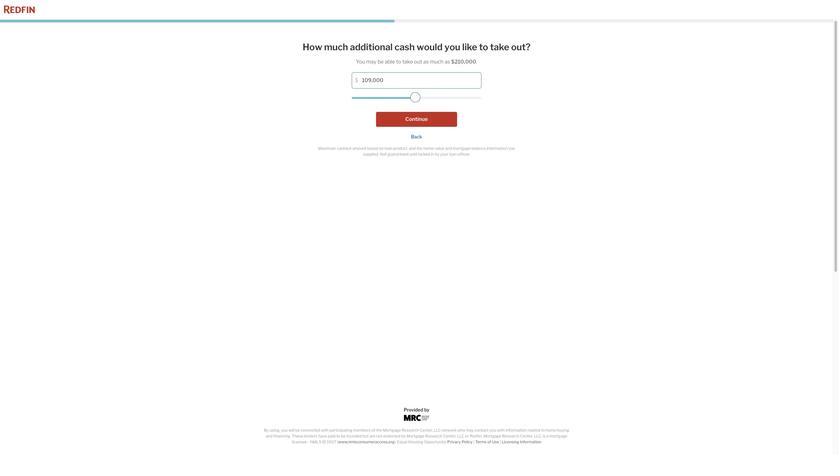 Task type: locate. For each thing, give the bounding box(es) containing it.
llc
[[434, 428, 441, 433], [457, 434, 465, 439]]

0 vertical spatial mortgage
[[453, 146, 471, 151]]

and up your at the right of the page
[[446, 146, 452, 151]]

1 vertical spatial be
[[295, 428, 300, 433]]

0 horizontal spatial mortgage
[[453, 146, 471, 151]]

0 horizontal spatial as
[[424, 59, 429, 65]]

research up licensing
[[502, 434, 520, 439]]

policy
[[462, 440, 473, 444]]

but
[[363, 434, 369, 439]]

back button
[[411, 134, 422, 139]]

1 | from the left
[[474, 440, 475, 444]]

|
[[474, 440, 475, 444], [500, 440, 501, 444]]

licensing information link
[[502, 440, 542, 444]]

mortgage up housing
[[407, 434, 425, 439]]

2 horizontal spatial research
[[502, 434, 520, 439]]

0 horizontal spatial by
[[402, 434, 406, 439]]

be up the these
[[295, 428, 300, 433]]

nmls
[[310, 440, 322, 444]]

2 horizontal spatial by
[[435, 152, 440, 157]]

provided
[[404, 407, 424, 413]]

be
[[378, 59, 384, 65], [295, 428, 300, 433], [341, 434, 346, 439]]

research
[[402, 428, 419, 433], [426, 434, 443, 439], [502, 434, 520, 439]]

1 vertical spatial home
[[546, 428, 557, 433]]

0 horizontal spatial of
[[372, 428, 376, 433]]

the up not
[[376, 428, 382, 433]]

maximum cashout amount based on loan product, and the home value and mortgage balance information you supplied. not guaranteed until locked in by your loan officer.
[[318, 146, 515, 157]]

as left $
[[445, 59, 450, 65]]

how much additional cash would you like to take out?
[[303, 42, 531, 53]]

1 vertical spatial information
[[506, 428, 527, 433]]

mortgage
[[383, 428, 401, 433], [407, 434, 425, 439], [484, 434, 502, 439]]

1 vertical spatial by
[[424, 407, 430, 413]]

by inside by using, you will be connected with participating members of the mortgage research center, llc network who may contact you with information related to home buying and financing. these lenders have paid to be included but are not endorsed by mortgage research center, llc or redfin. mortgage research center, llc. is a mortgage licensee - nmls id 1907 (
[[402, 434, 406, 439]]

1 horizontal spatial of
[[488, 440, 492, 444]]

lenders
[[304, 434, 318, 439]]

much right how on the top left of the page
[[324, 42, 348, 53]]

and
[[409, 146, 416, 151], [446, 146, 452, 151], [266, 434, 273, 439]]

slider
[[410, 92, 421, 102]]

by right in
[[435, 152, 440, 157]]

with
[[321, 428, 329, 433], [497, 428, 505, 433]]

).
[[395, 440, 397, 444]]

provided by
[[404, 407, 430, 413]]

1 vertical spatial the
[[376, 428, 382, 433]]

a
[[547, 434, 549, 439]]

be down the "participating"
[[341, 434, 346, 439]]

take out?
[[490, 42, 531, 53]]

as
[[424, 59, 429, 65], [445, 59, 450, 65]]

would
[[417, 42, 443, 53]]

0 vertical spatial information
[[487, 146, 508, 151]]

2 as from the left
[[445, 59, 450, 65]]

research up opportunity.
[[426, 434, 443, 439]]

1 horizontal spatial the
[[417, 146, 423, 151]]

you
[[445, 42, 461, 53], [509, 146, 515, 151], [281, 428, 288, 433], [490, 428, 496, 433]]

to up is
[[542, 428, 545, 433]]

mortgage inside by using, you will be connected with participating members of the mortgage research center, llc network who may contact you with information related to home buying and financing. these lenders have paid to be included but are not endorsed by mortgage research center, llc or redfin. mortgage research center, llc. is a mortgage licensee - nmls id 1907 (
[[550, 434, 568, 439]]

back
[[411, 134, 422, 139]]

2 with from the left
[[497, 428, 505, 433]]

by up the mortgage research center image
[[424, 407, 430, 413]]

2 horizontal spatial be
[[378, 59, 384, 65]]

locked
[[418, 152, 430, 157]]

llc up opportunity.
[[434, 428, 441, 433]]

$
[[452, 59, 455, 65]]

1 as from the left
[[424, 59, 429, 65]]

and down by
[[266, 434, 273, 439]]

information up licensing information link
[[506, 428, 527, 433]]

guaranteed
[[388, 152, 409, 157]]

related
[[528, 428, 541, 433]]

1 horizontal spatial with
[[497, 428, 505, 433]]

1 horizontal spatial llc
[[457, 434, 465, 439]]

information right balance
[[487, 146, 508, 151]]

0 horizontal spatial may
[[366, 59, 377, 65]]

be left able at the left of the page
[[378, 59, 384, 65]]

equal
[[398, 440, 408, 444]]

by
[[435, 152, 440, 157], [424, 407, 430, 413], [402, 434, 406, 439]]

mortgage down buying
[[550, 434, 568, 439]]

1 vertical spatial mortgage
[[550, 434, 568, 439]]

terms of use link
[[476, 440, 499, 444]]

2 vertical spatial be
[[341, 434, 346, 439]]

may up or
[[466, 428, 474, 433]]

like
[[463, 42, 478, 53]]

may
[[366, 59, 377, 65], [466, 428, 474, 433]]

the inside maximum cashout amount based on loan product, and the home value and mortgage balance information you supplied. not guaranteed until locked in by your loan officer.
[[417, 146, 423, 151]]

the up locked
[[417, 146, 423, 151]]

amount
[[353, 146, 367, 151]]

1 vertical spatial of
[[488, 440, 492, 444]]

home up "a"
[[546, 428, 557, 433]]

1 vertical spatial may
[[466, 428, 474, 433]]

1 horizontal spatial home
[[546, 428, 557, 433]]

not
[[377, 434, 383, 439]]

mortgage
[[453, 146, 471, 151], [550, 434, 568, 439]]

will
[[289, 428, 295, 433]]

home
[[424, 146, 434, 151], [546, 428, 557, 433]]

0 horizontal spatial |
[[474, 440, 475, 444]]

0 horizontal spatial research
[[402, 428, 419, 433]]

information
[[487, 146, 508, 151], [506, 428, 527, 433]]

may right you
[[366, 59, 377, 65]]

maximum
[[318, 146, 336, 151]]

home up in
[[424, 146, 434, 151]]

1 horizontal spatial by
[[424, 407, 430, 413]]

mortgage up use
[[484, 434, 502, 439]]

0 vertical spatial home
[[424, 146, 434, 151]]

of inside by using, you will be connected with participating members of the mortgage research center, llc network who may contact you with information related to home buying and financing. these lenders have paid to be included but are not endorsed by mortgage research center, llc or redfin. mortgage research center, llc. is a mortgage licensee - nmls id 1907 (
[[372, 428, 376, 433]]

| right use
[[500, 440, 501, 444]]

members
[[354, 428, 371, 433]]

continue
[[406, 116, 428, 122]]

mortgage up loan officer.
[[453, 146, 471, 151]]

licensing
[[502, 440, 520, 444]]

much
[[324, 42, 348, 53], [430, 59, 444, 65]]

by up equal
[[402, 434, 406, 439]]

1 horizontal spatial research
[[426, 434, 443, 439]]

of left use
[[488, 440, 492, 444]]

1 horizontal spatial be
[[341, 434, 346, 439]]

1 horizontal spatial |
[[500, 440, 501, 444]]

0 horizontal spatial with
[[321, 428, 329, 433]]

| down redfin.
[[474, 440, 475, 444]]

and up until
[[409, 146, 416, 151]]

the
[[417, 146, 423, 151], [376, 428, 382, 433]]

1 horizontal spatial mortgage
[[550, 434, 568, 439]]

out
[[414, 59, 423, 65]]

1 horizontal spatial center,
[[444, 434, 457, 439]]

are
[[370, 434, 376, 439]]

center, down network on the right bottom
[[444, 434, 457, 439]]

privacy policy link
[[448, 440, 473, 444]]

of for members
[[372, 428, 376, 433]]

to right like on the top right
[[479, 42, 489, 53]]

you
[[356, 59, 365, 65]]

contact
[[475, 428, 489, 433]]

www.nmlsconsumeraccess.org
[[339, 440, 395, 444]]

of up are
[[372, 428, 376, 433]]

not
[[380, 152, 387, 157]]

llc up privacy policy link at right bottom
[[457, 434, 465, 439]]

until
[[410, 152, 418, 157]]

product,
[[393, 146, 408, 151]]

additional
[[350, 42, 393, 53]]

with up have in the left bottom of the page
[[321, 428, 329, 433]]

0 vertical spatial may
[[366, 59, 377, 65]]

redfin.
[[470, 434, 483, 439]]

2 horizontal spatial and
[[446, 146, 452, 151]]

licensee
[[292, 440, 307, 444]]

buying
[[557, 428, 570, 433]]

on
[[379, 146, 384, 151]]

0 horizontal spatial home
[[424, 146, 434, 151]]

1 horizontal spatial much
[[430, 59, 444, 65]]

0 horizontal spatial llc
[[434, 428, 441, 433]]

0 vertical spatial of
[[372, 428, 376, 433]]

much left $
[[430, 59, 444, 65]]

you inside maximum cashout amount based on loan product, and the home value and mortgage balance information you supplied. not guaranteed until locked in by your loan officer.
[[509, 146, 515, 151]]

1 horizontal spatial may
[[466, 428, 474, 433]]

0 vertical spatial by
[[435, 152, 440, 157]]

2 vertical spatial by
[[402, 434, 406, 439]]

1 horizontal spatial as
[[445, 59, 450, 65]]

research up housing
[[402, 428, 419, 433]]

center, up opportunity.
[[420, 428, 433, 433]]

as right out on the top of the page
[[424, 59, 429, 65]]

0 vertical spatial much
[[324, 42, 348, 53]]

0 vertical spatial be
[[378, 59, 384, 65]]

based
[[367, 146, 379, 151]]

using,
[[270, 428, 280, 433]]

to
[[479, 42, 489, 53], [396, 59, 401, 65], [542, 428, 545, 433], [337, 434, 340, 439]]

2 horizontal spatial center,
[[520, 434, 533, 439]]

mortgage up endorsed
[[383, 428, 401, 433]]

and inside by using, you will be connected with participating members of the mortgage research center, llc network who may contact you with information related to home buying and financing. these lenders have paid to be included but are not endorsed by mortgage research center, llc or redfin. mortgage research center, llc. is a mortgage licensee - nmls id 1907 (
[[266, 434, 273, 439]]

home inside by using, you will be connected with participating members of the mortgage research center, llc network who may contact you with information related to home buying and financing. these lenders have paid to be included but are not endorsed by mortgage research center, llc or redfin. mortgage research center, llc. is a mortgage licensee - nmls id 1907 (
[[546, 428, 557, 433]]

by inside maximum cashout amount based on loan product, and the home value and mortgage balance information you supplied. not guaranteed until locked in by your loan officer.
[[435, 152, 440, 157]]

endorsed
[[383, 434, 401, 439]]

with up use
[[497, 428, 505, 433]]

of
[[372, 428, 376, 433], [488, 440, 492, 444]]

of for terms
[[488, 440, 492, 444]]

1 horizontal spatial mortgage
[[407, 434, 425, 439]]

use
[[492, 440, 499, 444]]

0 horizontal spatial the
[[376, 428, 382, 433]]

or
[[465, 434, 469, 439]]

connected
[[301, 428, 320, 433]]

0 vertical spatial the
[[417, 146, 423, 151]]

center, up the information
[[520, 434, 533, 439]]

0 horizontal spatial and
[[266, 434, 273, 439]]

1 vertical spatial much
[[430, 59, 444, 65]]



Task type: vqa. For each thing, say whether or not it's contained in the screenshot.
capacity.
no



Task type: describe. For each thing, give the bounding box(es) containing it.
housing
[[408, 440, 423, 444]]

balance
[[472, 146, 486, 151]]

How much additional cash would you like to take out? text field
[[352, 72, 482, 88]]

(
[[337, 440, 339, 444]]

supplied.
[[363, 152, 379, 157]]

1 horizontal spatial and
[[409, 146, 416, 151]]

0 horizontal spatial mortgage
[[383, 428, 401, 433]]

information inside by using, you will be connected with participating members of the mortgage research center, llc network who may contact you with information related to home buying and financing. these lenders have paid to be included but are not endorsed by mortgage research center, llc or redfin. mortgage research center, llc. is a mortgage licensee - nmls id 1907 (
[[506, 428, 527, 433]]

loan
[[385, 146, 393, 151]]

you may be able to take out as much as $ 210,000 .
[[356, 59, 478, 65]]

home inside maximum cashout amount based on loan product, and the home value and mortgage balance information you supplied. not guaranteed until locked in by your loan officer.
[[424, 146, 434, 151]]

.
[[476, 59, 478, 65]]

financing.
[[274, 434, 291, 439]]

these
[[292, 434, 303, 439]]

have
[[319, 434, 327, 439]]

loan officer.
[[450, 152, 471, 157]]

who
[[458, 428, 466, 433]]

id
[[322, 440, 326, 444]]

able
[[385, 59, 395, 65]]

1907
[[327, 440, 337, 444]]

0 horizontal spatial much
[[324, 42, 348, 53]]

cash
[[395, 42, 415, 53]]

opportunity.
[[424, 440, 447, 444]]

www.nmlsconsumeraccess.org link
[[339, 440, 395, 444]]

1 vertical spatial llc
[[457, 434, 465, 439]]

0 horizontal spatial be
[[295, 428, 300, 433]]

value
[[435, 146, 445, 151]]

0 horizontal spatial center,
[[420, 428, 433, 433]]

by
[[264, 428, 269, 433]]

to right able at the left of the page
[[396, 59, 401, 65]]

-
[[308, 440, 309, 444]]

continue button
[[376, 112, 457, 127]]

in
[[431, 152, 434, 157]]

may inside by using, you will be connected with participating members of the mortgage research center, llc network who may contact you with information related to home buying and financing. these lenders have paid to be included but are not endorsed by mortgage research center, llc or redfin. mortgage research center, llc. is a mortgage licensee - nmls id 1907 (
[[466, 428, 474, 433]]

privacy
[[448, 440, 461, 444]]

network
[[442, 428, 457, 433]]

www.nmlsconsumeraccess.org ). equal housing opportunity. privacy policy | terms of use | licensing information
[[339, 440, 542, 444]]

0 vertical spatial llc
[[434, 428, 441, 433]]

your
[[441, 152, 449, 157]]

1 with from the left
[[321, 428, 329, 433]]

mortgage inside maximum cashout amount based on loan product, and the home value and mortgage balance information you supplied. not guaranteed until locked in by your loan officer.
[[453, 146, 471, 151]]

llc.
[[534, 434, 542, 439]]

210,000
[[455, 59, 476, 65]]

terms
[[476, 440, 487, 444]]

2 | from the left
[[500, 440, 501, 444]]

mortgage research center image
[[404, 415, 430, 421]]

paid
[[328, 434, 336, 439]]

participating
[[330, 428, 353, 433]]

is
[[543, 434, 546, 439]]

to up (
[[337, 434, 340, 439]]

2 horizontal spatial mortgage
[[484, 434, 502, 439]]

the inside by using, you will be connected with participating members of the mortgage research center, llc network who may contact you with information related to home buying and financing. these lenders have paid to be included but are not endorsed by mortgage research center, llc or redfin. mortgage research center, llc. is a mortgage licensee - nmls id 1907 (
[[376, 428, 382, 433]]

information
[[520, 440, 542, 444]]

how
[[303, 42, 322, 53]]

by using, you will be connected with participating members of the mortgage research center, llc network who may contact you with information related to home buying and financing. these lenders have paid to be included but are not endorsed by mortgage research center, llc or redfin. mortgage research center, llc. is a mortgage licensee - nmls id 1907 (
[[264, 428, 570, 444]]

cashout
[[337, 146, 352, 151]]

take
[[403, 59, 413, 65]]

information inside maximum cashout amount based on loan product, and the home value and mortgage balance information you supplied. not guaranteed until locked in by your loan officer.
[[487, 146, 508, 151]]

included
[[347, 434, 362, 439]]



